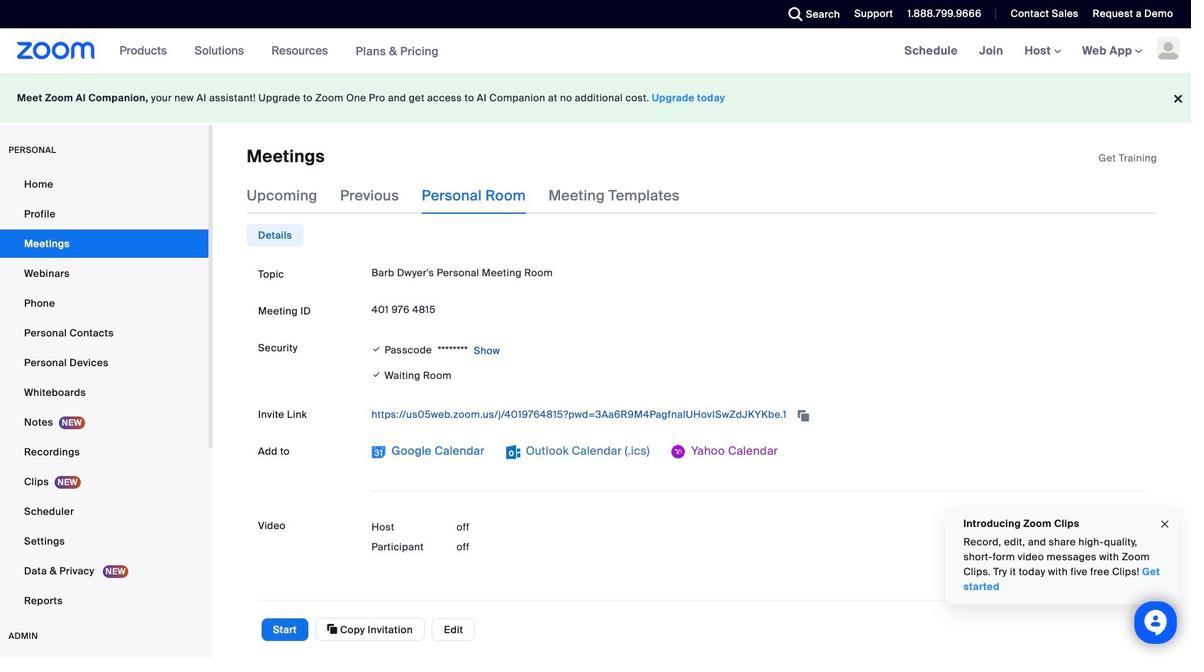 Task type: describe. For each thing, give the bounding box(es) containing it.
1 vertical spatial application
[[372, 404, 1146, 426]]

add to outlook calendar (.ics) image
[[506, 446, 520, 460]]

checked image
[[372, 368, 382, 383]]

copy image
[[327, 623, 338, 636]]

profile picture image
[[1157, 37, 1180, 60]]

zoom logo image
[[17, 42, 95, 60]]



Task type: locate. For each thing, give the bounding box(es) containing it.
close image
[[1160, 517, 1171, 533]]

product information navigation
[[109, 28, 450, 74]]

checked image
[[372, 343, 382, 357]]

add to yahoo calendar image
[[671, 446, 686, 460]]

add to google calendar image
[[372, 446, 386, 460]]

application
[[1099, 151, 1157, 165], [372, 404, 1146, 426]]

footer
[[0, 74, 1191, 123]]

banner
[[0, 28, 1191, 74]]

0 vertical spatial application
[[1099, 151, 1157, 165]]

tabs of meeting tab list
[[247, 178, 703, 214]]

tab
[[247, 224, 304, 247]]

tab list
[[247, 224, 304, 247]]

meetings navigation
[[894, 28, 1191, 74]]

personal menu menu
[[0, 170, 209, 617]]



Task type: vqa. For each thing, say whether or not it's contained in the screenshot.
checked icon
yes



